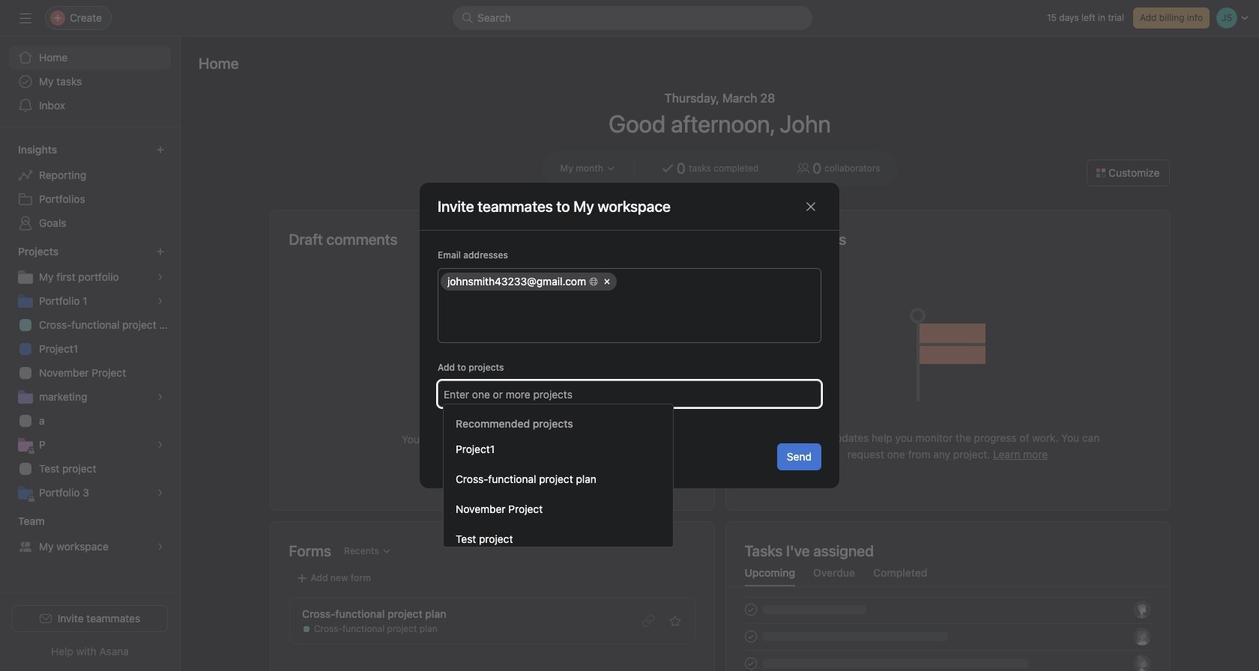 Task type: locate. For each thing, give the bounding box(es) containing it.
list box
[[453, 6, 813, 30]]

Enter one or more projects text field
[[444, 385, 814, 403]]

add to favorites image
[[669, 616, 681, 628]]

0 horizontal spatial cell
[[441, 273, 617, 291]]

insights element
[[0, 136, 180, 238]]

1 horizontal spatial cell
[[620, 273, 817, 291]]

projects element
[[0, 238, 180, 508]]

teams element
[[0, 508, 180, 562]]

dialog
[[420, 183, 840, 489]]

hide sidebar image
[[19, 12, 31, 24]]

cell
[[441, 273, 617, 291], [620, 273, 817, 291]]

close this dialog image
[[805, 201, 817, 213]]

row
[[439, 269, 821, 295]]



Task type: vqa. For each thing, say whether or not it's contained in the screenshot.
New insights "image"
no



Task type: describe. For each thing, give the bounding box(es) containing it.
copy form link image
[[642, 616, 654, 628]]

1 cell from the left
[[441, 273, 617, 291]]

prominent image
[[462, 12, 474, 24]]

2 cell from the left
[[620, 273, 817, 291]]

global element
[[0, 37, 180, 127]]



